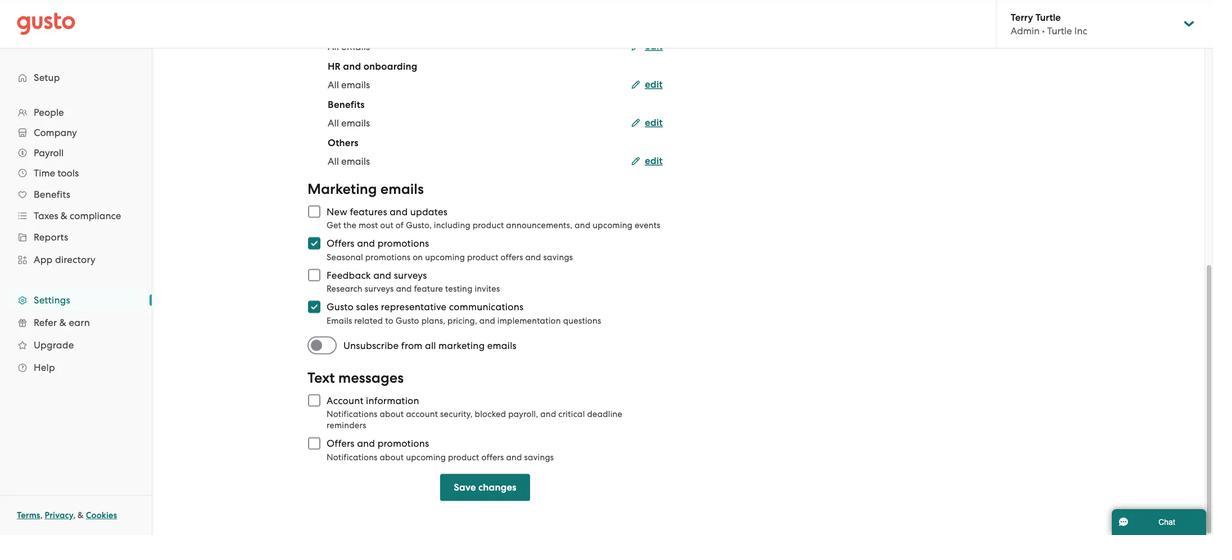 Task type: locate. For each thing, give the bounding box(es) containing it.
taxes & compliance button
[[11, 206, 141, 226]]

savings down announcements,
[[544, 252, 573, 262]]

sales
[[356, 302, 379, 313]]

& right taxes
[[61, 210, 67, 222]]

from
[[401, 340, 423, 351]]

1 vertical spatial about
[[380, 453, 404, 463]]

offers and promotions checkbox down reminders
[[302, 432, 327, 456]]

offers down reminders
[[327, 438, 355, 450]]

new
[[327, 206, 348, 218]]

offers and promotions down out
[[327, 238, 429, 249]]

edit
[[645, 41, 663, 52], [645, 79, 663, 91], [645, 117, 663, 129], [645, 155, 663, 167]]

and up "representative"
[[396, 284, 412, 294]]

all down hr on the top left of page
[[328, 79, 339, 91]]

and up of
[[390, 206, 408, 218]]

2 vertical spatial product
[[448, 453, 479, 463]]

others
[[328, 137, 359, 149]]

1 vertical spatial offers
[[482, 453, 504, 463]]

edit for others
[[645, 155, 663, 167]]

notifications down reminders
[[327, 453, 378, 463]]

emails for hr and onboarding's the edit button
[[341, 79, 370, 91]]

save changes button
[[440, 475, 530, 502]]

about for and
[[380, 453, 404, 463]]

help link
[[11, 358, 141, 378]]

offers and promotions for emails
[[327, 238, 429, 249]]

offers
[[327, 238, 355, 249], [327, 438, 355, 450]]

offers and promotions checkbox for text messages
[[302, 432, 327, 456]]

2 vertical spatial upcoming
[[406, 453, 446, 463]]

&
[[61, 210, 67, 222], [59, 317, 66, 328], [78, 511, 84, 521]]

notifications inside notifications about account security, blocked payroll, and critical deadline reminders
[[327, 410, 378, 420]]

, left cookies
[[73, 511, 76, 521]]

4 all emails from the top
[[328, 156, 370, 167]]

settings link
[[11, 290, 141, 310]]

privacy
[[45, 511, 73, 521]]

offers and promotions down reminders
[[327, 438, 429, 450]]

notifications up reminders
[[327, 410, 378, 420]]

promotions down of
[[378, 238, 429, 249]]

2 about from the top
[[380, 453, 404, 463]]

product right including
[[473, 221, 504, 231]]

3 edit from the top
[[645, 117, 663, 129]]

Feedback and surveys checkbox
[[302, 263, 327, 288]]

deadline
[[587, 410, 623, 420]]

4 edit button from the top
[[632, 155, 663, 168]]

admin
[[1011, 25, 1040, 36]]

2 notifications from the top
[[327, 453, 378, 463]]

1 offers and promotions checkbox from the top
[[302, 231, 327, 256]]

3 edit button from the top
[[632, 116, 663, 130]]

refer
[[34, 317, 57, 328]]

about
[[380, 410, 404, 420], [380, 453, 404, 463]]

payroll,
[[508, 410, 538, 420]]

save
[[454, 482, 476, 494]]

security,
[[440, 410, 473, 420]]

2 all emails from the top
[[328, 79, 370, 91]]

notifications
[[327, 410, 378, 420], [327, 453, 378, 463]]

and down the most
[[357, 238, 375, 249]]

the
[[344, 221, 357, 231]]

feedback
[[327, 270, 371, 281]]

1 vertical spatial &
[[59, 317, 66, 328]]

2 offers and promotions checkbox from the top
[[302, 432, 327, 456]]

research surveys and feature testing invites
[[327, 284, 500, 294]]

all emails down others
[[328, 156, 370, 167]]

savings
[[544, 252, 573, 262], [524, 453, 554, 463]]

gusto
[[327, 302, 354, 313], [396, 316, 419, 326]]

representative
[[381, 302, 447, 313]]

2 offers from the top
[[327, 438, 355, 450]]

benefits up others
[[328, 99, 365, 111]]

upcoming left the events
[[593, 221, 633, 231]]

2 offers and promotions from the top
[[327, 438, 429, 450]]

0 vertical spatial notifications
[[327, 410, 378, 420]]

0 horizontal spatial ,
[[40, 511, 43, 521]]

tools
[[58, 168, 79, 179]]

to
[[385, 316, 394, 326]]

1 horizontal spatial benefits
[[328, 99, 365, 111]]

Gusto sales representative communications checkbox
[[302, 295, 327, 320]]

2 all from the top
[[328, 79, 339, 91]]

2 vertical spatial &
[[78, 511, 84, 521]]

edit button
[[632, 40, 663, 53], [632, 78, 663, 92], [632, 116, 663, 130], [632, 155, 663, 168]]

product up 'invites'
[[467, 252, 499, 262]]

gusto navigation element
[[0, 48, 152, 397]]

of
[[396, 221, 404, 231]]

turtle right •
[[1048, 25, 1072, 36]]

payroll
[[34, 147, 64, 159]]

0 horizontal spatial benefits
[[34, 189, 70, 200]]

offers for marketing
[[327, 238, 355, 249]]

emails down hr and onboarding
[[341, 79, 370, 91]]

offers up seasonal
[[327, 238, 355, 249]]

privacy link
[[45, 511, 73, 521]]

emails up 'new features and updates'
[[381, 181, 424, 198]]

1 offers from the top
[[327, 238, 355, 249]]

events
[[635, 221, 661, 231]]

cookies
[[86, 511, 117, 521]]

& left 'earn'
[[59, 317, 66, 328]]

0 vertical spatial about
[[380, 410, 404, 420]]

refer & earn
[[34, 317, 90, 328]]

& left cookies
[[78, 511, 84, 521]]

chat
[[1159, 518, 1176, 527]]

emails up others
[[341, 118, 370, 129]]

1 horizontal spatial ,
[[73, 511, 76, 521]]

and
[[343, 61, 361, 73], [390, 206, 408, 218], [575, 221, 591, 231], [357, 238, 375, 249], [526, 252, 541, 262], [373, 270, 392, 281], [396, 284, 412, 294], [480, 316, 495, 326], [541, 410, 556, 420], [357, 438, 375, 450], [506, 453, 522, 463]]

upcoming down account
[[406, 453, 446, 463]]

2 edit from the top
[[645, 79, 663, 91]]

0 vertical spatial gusto
[[327, 302, 354, 313]]

upgrade link
[[11, 335, 141, 355]]

and down reminders
[[357, 438, 375, 450]]

all emails for hr and onboarding
[[328, 79, 370, 91]]

and right announcements,
[[575, 221, 591, 231]]

reports link
[[11, 227, 141, 247]]

offers and promotions checkbox down get
[[302, 231, 327, 256]]

about inside notifications about account security, blocked payroll, and critical deadline reminders
[[380, 410, 404, 420]]

emails up hr and onboarding
[[341, 41, 370, 52]]

hr and onboarding
[[328, 61, 418, 73]]

1 vertical spatial offers and promotions checkbox
[[302, 432, 327, 456]]

3 all emails from the top
[[328, 118, 370, 129]]

0 horizontal spatial gusto
[[327, 302, 354, 313]]

offers up changes
[[482, 453, 504, 463]]

promotions down account
[[378, 438, 429, 450]]

4 all from the top
[[328, 156, 339, 167]]

0 vertical spatial offers
[[327, 238, 355, 249]]

2 edit button from the top
[[632, 78, 663, 92]]

all emails
[[328, 41, 370, 52], [328, 79, 370, 91], [328, 118, 370, 129], [328, 156, 370, 167]]

testing
[[445, 284, 473, 294]]

emails for the edit button associated with others
[[341, 156, 370, 167]]

information
[[366, 395, 419, 407]]

benefits down time tools
[[34, 189, 70, 200]]

implementation
[[498, 316, 561, 326]]

2 , from the left
[[73, 511, 76, 521]]

all emails up hr on the top left of page
[[328, 41, 370, 52]]

0 vertical spatial surveys
[[394, 270, 427, 281]]

turtle up •
[[1036, 11, 1061, 23]]

, left privacy link
[[40, 511, 43, 521]]

promotions for text messages
[[378, 438, 429, 450]]

emails
[[327, 316, 352, 326]]

edit button for others
[[632, 155, 663, 168]]

time tools
[[34, 168, 79, 179]]

all up hr on the top left of page
[[328, 41, 339, 52]]

all emails down hr on the top left of page
[[328, 79, 370, 91]]

3 all from the top
[[328, 118, 339, 129]]

and right hr on the top left of page
[[343, 61, 361, 73]]

list
[[0, 102, 152, 379]]

turtle
[[1036, 11, 1061, 23], [1048, 25, 1072, 36]]

app directory
[[34, 254, 96, 265]]

,
[[40, 511, 43, 521], [73, 511, 76, 521]]

emails for the edit button corresponding to benefits
[[341, 118, 370, 129]]

New features and updates checkbox
[[302, 200, 327, 224]]

1 vertical spatial offers
[[327, 438, 355, 450]]

gusto,
[[406, 221, 432, 231]]

gusto down "representative"
[[396, 316, 419, 326]]

Account information checkbox
[[302, 389, 327, 413]]

compliance
[[70, 210, 121, 222]]

offers and promotions
[[327, 238, 429, 249], [327, 438, 429, 450]]

gusto up emails
[[327, 302, 354, 313]]

Offers and promotions checkbox
[[302, 231, 327, 256], [302, 432, 327, 456]]

1 vertical spatial savings
[[524, 453, 554, 463]]

1 offers and promotions from the top
[[327, 238, 429, 249]]

0 vertical spatial offers and promotions checkbox
[[302, 231, 327, 256]]

& inside dropdown button
[[61, 210, 67, 222]]

hr
[[328, 61, 341, 73]]

4 edit from the top
[[645, 155, 663, 167]]

surveys up research surveys and feature testing invites
[[394, 270, 427, 281]]

0 vertical spatial benefits
[[328, 99, 365, 111]]

all emails up others
[[328, 118, 370, 129]]

company button
[[11, 123, 141, 143]]

offers down get the most out of gusto, including product announcements, and upcoming events
[[501, 252, 523, 262]]

notifications for offers
[[327, 453, 378, 463]]

and down announcements,
[[526, 252, 541, 262]]

reminders
[[327, 421, 366, 431]]

product
[[473, 221, 504, 231], [467, 252, 499, 262], [448, 453, 479, 463]]

edit button for benefits
[[632, 116, 663, 130]]

2 vertical spatial promotions
[[378, 438, 429, 450]]

all down others
[[328, 156, 339, 167]]

0 vertical spatial upcoming
[[593, 221, 633, 231]]

all for benefits
[[328, 118, 339, 129]]

0 vertical spatial product
[[473, 221, 504, 231]]

benefits inside the gusto navigation element
[[34, 189, 70, 200]]

0 vertical spatial offers and promotions
[[327, 238, 429, 249]]

savings down payroll,
[[524, 453, 554, 463]]

1 all emails from the top
[[328, 41, 370, 52]]

all
[[328, 41, 339, 52], [328, 79, 339, 91], [328, 118, 339, 129], [328, 156, 339, 167]]

1 vertical spatial offers and promotions
[[327, 438, 429, 450]]

1 notifications from the top
[[327, 410, 378, 420]]

1 edit button from the top
[[632, 40, 663, 53]]

seasonal
[[327, 252, 363, 262]]

1 horizontal spatial gusto
[[396, 316, 419, 326]]

upcoming right on
[[425, 252, 465, 262]]

offers and promotions for messages
[[327, 438, 429, 450]]

product up save
[[448, 453, 479, 463]]

emails down others
[[341, 156, 370, 167]]

all up others
[[328, 118, 339, 129]]

taxes & compliance
[[34, 210, 121, 222]]

notifications for account
[[327, 410, 378, 420]]

1 vertical spatial notifications
[[327, 453, 378, 463]]

promotions up the feedback and surveys
[[365, 252, 411, 262]]

1 vertical spatial benefits
[[34, 189, 70, 200]]

0 vertical spatial &
[[61, 210, 67, 222]]

surveys down the feedback and surveys
[[365, 284, 394, 294]]

1 about from the top
[[380, 410, 404, 420]]

and left "critical"
[[541, 410, 556, 420]]

app directory link
[[11, 250, 141, 270]]

marketing
[[308, 181, 377, 198]]

0 vertical spatial promotions
[[378, 238, 429, 249]]

terry
[[1011, 11, 1034, 23]]

updates
[[410, 206, 448, 218]]



Task type: vqa. For each thing, say whether or not it's contained in the screenshot.
Unsubscribe From All Marketing Emails option
yes



Task type: describe. For each thing, give the bounding box(es) containing it.
feature
[[414, 284, 443, 294]]

terry turtle admin • turtle inc
[[1011, 11, 1088, 36]]

plans,
[[422, 316, 446, 326]]

notifications about upcoming product offers and savings
[[327, 453, 554, 463]]

time
[[34, 168, 55, 179]]

onboarding
[[364, 61, 418, 73]]

including
[[434, 221, 471, 231]]

offers and promotions checkbox for marketing emails
[[302, 231, 327, 256]]

all for hr and onboarding
[[328, 79, 339, 91]]

& for earn
[[59, 317, 66, 328]]

1 all from the top
[[328, 41, 339, 52]]

save changes
[[454, 482, 517, 494]]

setup link
[[11, 67, 141, 88]]

marketing
[[439, 340, 485, 351]]

about for information
[[380, 410, 404, 420]]

company
[[34, 127, 77, 138]]

time tools button
[[11, 163, 141, 183]]

chat button
[[1112, 509, 1207, 535]]

out
[[380, 221, 394, 231]]

account
[[406, 410, 438, 420]]

new features and updates
[[327, 206, 448, 218]]

terms
[[17, 511, 40, 521]]

people
[[34, 107, 64, 118]]

all
[[425, 340, 436, 351]]

inc
[[1075, 25, 1088, 36]]

1 vertical spatial surveys
[[365, 284, 394, 294]]

blocked
[[475, 410, 506, 420]]

emails down implementation
[[487, 340, 517, 351]]

setup
[[34, 72, 60, 83]]

refer & earn link
[[11, 313, 141, 333]]

1 , from the left
[[40, 511, 43, 521]]

text messages
[[308, 370, 404, 387]]

app
[[34, 254, 53, 265]]

edit for hr and onboarding
[[645, 79, 663, 91]]

and right feedback
[[373, 270, 392, 281]]

directory
[[55, 254, 96, 265]]

most
[[359, 221, 378, 231]]

account
[[327, 395, 364, 407]]

1 vertical spatial upcoming
[[425, 252, 465, 262]]

reports
[[34, 232, 68, 243]]

unsubscribe
[[344, 340, 399, 351]]

earn
[[69, 317, 90, 328]]

help
[[34, 362, 55, 373]]

marketing emails
[[308, 181, 424, 198]]

emails for first the edit button from the top
[[341, 41, 370, 52]]

related
[[354, 316, 383, 326]]

•
[[1042, 25, 1045, 36]]

promotions for marketing emails
[[378, 238, 429, 249]]

on
[[413, 252, 423, 262]]

seasonal promotions on upcoming product offers and savings
[[327, 252, 573, 262]]

and up changes
[[506, 453, 522, 463]]

messages
[[338, 370, 404, 387]]

announcements,
[[506, 221, 573, 231]]

invites
[[475, 284, 500, 294]]

edit button for hr and onboarding
[[632, 78, 663, 92]]

settings
[[34, 295, 70, 306]]

all emails for others
[[328, 156, 370, 167]]

0 vertical spatial savings
[[544, 252, 573, 262]]

text
[[308, 370, 335, 387]]

home image
[[17, 13, 75, 35]]

cookies button
[[86, 509, 117, 522]]

Unsubscribe from all marketing emails checkbox
[[308, 333, 344, 358]]

questions
[[563, 316, 601, 326]]

features
[[350, 206, 387, 218]]

1 vertical spatial turtle
[[1048, 25, 1072, 36]]

and down communications
[[480, 316, 495, 326]]

0 vertical spatial turtle
[[1036, 11, 1061, 23]]

pricing,
[[448, 316, 477, 326]]

communications
[[449, 302, 524, 313]]

all for others
[[328, 156, 339, 167]]

unsubscribe from all marketing emails
[[344, 340, 517, 351]]

emails related to gusto plans, pricing, and implementation questions
[[327, 316, 601, 326]]

get
[[327, 221, 341, 231]]

upgrade
[[34, 340, 74, 351]]

feedback and surveys
[[327, 270, 427, 281]]

offers for text
[[327, 438, 355, 450]]

1 edit from the top
[[645, 41, 663, 52]]

notifications about account security, blocked payroll, and critical deadline reminders
[[327, 410, 623, 431]]

payroll button
[[11, 143, 141, 163]]

edit for benefits
[[645, 117, 663, 129]]

get the most out of gusto, including product announcements, and upcoming events
[[327, 221, 661, 231]]

0 vertical spatial offers
[[501, 252, 523, 262]]

1 vertical spatial product
[[467, 252, 499, 262]]

people button
[[11, 102, 141, 123]]

1 vertical spatial promotions
[[365, 252, 411, 262]]

benefits link
[[11, 184, 141, 205]]

terms , privacy , & cookies
[[17, 511, 117, 521]]

1 vertical spatial gusto
[[396, 316, 419, 326]]

changes
[[479, 482, 517, 494]]

account information
[[327, 395, 419, 407]]

research
[[327, 284, 363, 294]]

list containing people
[[0, 102, 152, 379]]

terms link
[[17, 511, 40, 521]]

and inside notifications about account security, blocked payroll, and critical deadline reminders
[[541, 410, 556, 420]]

all emails for benefits
[[328, 118, 370, 129]]

& for compliance
[[61, 210, 67, 222]]

gusto sales representative communications
[[327, 302, 524, 313]]

critical
[[559, 410, 585, 420]]



